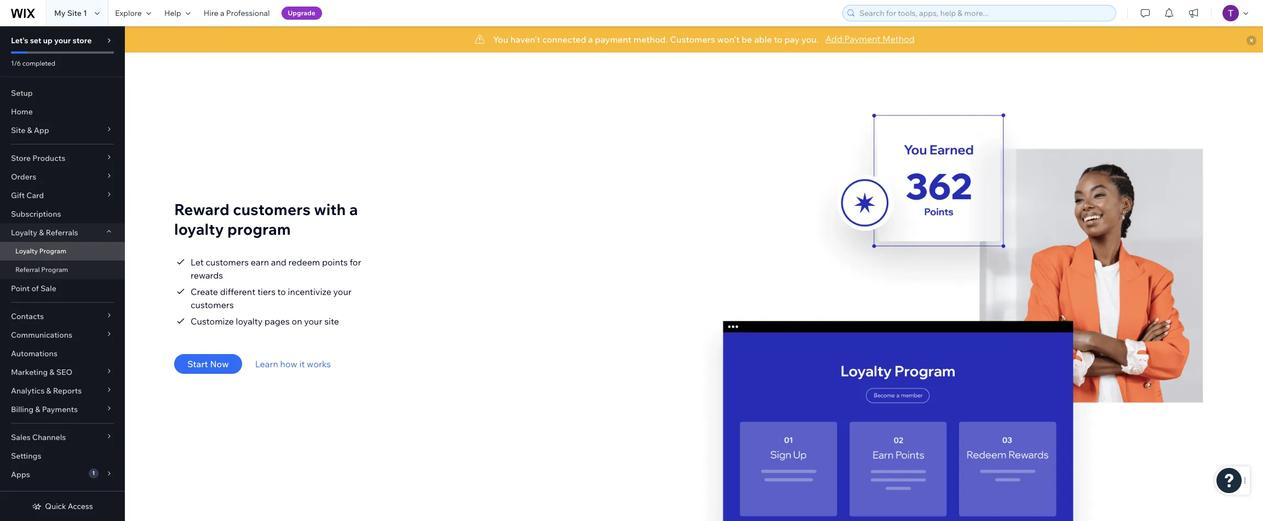 Task type: describe. For each thing, give the bounding box(es) containing it.
customers for with
[[233, 200, 311, 219]]

1 horizontal spatial site
[[67, 8, 82, 18]]

access
[[68, 502, 93, 512]]

gift
[[11, 191, 25, 200]]

pay
[[785, 34, 800, 45]]

subscriptions link
[[0, 205, 125, 223]]

a inside "link"
[[220, 8, 224, 18]]

haven't
[[510, 34, 540, 45]]

to inside alert
[[774, 34, 783, 45]]

1/6 completed
[[11, 59, 55, 67]]

& for loyalty
[[39, 228, 44, 238]]

rewards
[[191, 270, 223, 281]]

hire
[[204, 8, 218, 18]]

redeem
[[288, 257, 320, 268]]

store
[[73, 36, 92, 45]]

now
[[210, 359, 229, 370]]

help button
[[158, 0, 197, 26]]

reports
[[53, 386, 82, 396]]

start now button
[[174, 354, 242, 374]]

let's
[[11, 36, 28, 45]]

program for referral program
[[41, 266, 68, 274]]

you
[[493, 34, 508, 45]]

customers
[[670, 34, 715, 45]]

billing
[[11, 405, 33, 415]]

gift card button
[[0, 186, 125, 205]]

analytics & reports
[[11, 386, 82, 396]]

payment
[[844, 33, 881, 44]]

billing & payments button
[[0, 400, 125, 419]]

sales channels button
[[0, 428, 125, 447]]

quick
[[45, 502, 66, 512]]

contacts
[[11, 312, 44, 322]]

analytics
[[11, 386, 44, 396]]

set
[[30, 36, 41, 45]]

create
[[191, 286, 218, 297]]

how
[[280, 359, 297, 370]]

marketing & seo
[[11, 368, 72, 377]]

1 inside sidebar element
[[92, 470, 95, 477]]

loyalty & referrals button
[[0, 223, 125, 242]]

payments
[[42, 405, 78, 415]]

communications
[[11, 330, 72, 340]]

loyalty program link
[[0, 242, 125, 261]]

works
[[307, 359, 331, 370]]

analytics & reports button
[[0, 382, 125, 400]]

let customers earn and redeem points for rewards create different tiers to incentivize your customers customize loyalty pages on your site
[[191, 257, 361, 327]]

learn how it works
[[255, 359, 331, 370]]

apps
[[11, 470, 30, 480]]

add
[[825, 33, 842, 44]]

home link
[[0, 102, 125, 121]]

point
[[11, 284, 30, 294]]

a for you haven't connected a payment method. customers won't be able to pay you.
[[588, 34, 593, 45]]

a for reward customers with a loyalty program
[[349, 200, 358, 219]]

method
[[883, 33, 915, 44]]

learn how it works link
[[255, 358, 331, 371]]

to inside let customers earn and redeem points for rewards create different tiers to incentivize your customers customize loyalty pages on your site
[[278, 286, 286, 297]]

sidebar element
[[0, 26, 125, 521]]

site & app
[[11, 125, 49, 135]]

setup link
[[0, 84, 125, 102]]

pages
[[265, 316, 290, 327]]

hire a professional
[[204, 8, 270, 18]]

you.
[[801, 34, 819, 45]]

contacts button
[[0, 307, 125, 326]]

1/6
[[11, 59, 21, 67]]

tiers
[[257, 286, 276, 297]]

explore
[[115, 8, 142, 18]]

professional
[[226, 8, 270, 18]]

& for marketing
[[49, 368, 55, 377]]

of
[[31, 284, 39, 294]]

products
[[32, 153, 65, 163]]

referrals
[[46, 228, 78, 238]]

site
[[324, 316, 339, 327]]

hire a professional link
[[197, 0, 276, 26]]

home
[[11, 107, 33, 117]]

2 vertical spatial customers
[[191, 300, 234, 311]]

automations
[[11, 349, 57, 359]]

loyalty & referrals
[[11, 228, 78, 238]]

be
[[742, 34, 752, 45]]

orders
[[11, 172, 36, 182]]

marketing
[[11, 368, 48, 377]]



Task type: locate. For each thing, give the bounding box(es) containing it.
1
[[83, 8, 87, 18], [92, 470, 95, 477]]

loyalty for loyalty program
[[15, 247, 38, 255]]

won't
[[717, 34, 740, 45]]

loyalty
[[174, 220, 224, 239], [236, 316, 263, 327]]

communications button
[[0, 326, 125, 345]]

loyalty inside loyalty & referrals dropdown button
[[11, 228, 37, 238]]

0 horizontal spatial 1
[[83, 8, 87, 18]]

0 vertical spatial a
[[220, 8, 224, 18]]

store products
[[11, 153, 65, 163]]

1 right the my
[[83, 8, 87, 18]]

quick access button
[[32, 502, 93, 512]]

completed
[[22, 59, 55, 67]]

alert
[[125, 26, 1263, 53]]

site right the my
[[67, 8, 82, 18]]

a
[[220, 8, 224, 18], [588, 34, 593, 45], [349, 200, 358, 219]]

0 horizontal spatial loyalty
[[174, 220, 224, 239]]

store
[[11, 153, 31, 163]]

marketing & seo button
[[0, 363, 125, 382]]

loyalty
[[11, 228, 37, 238], [15, 247, 38, 255]]

up
[[43, 36, 53, 45]]

orders button
[[0, 168, 125, 186]]

site & app button
[[0, 121, 125, 140]]

1 vertical spatial site
[[11, 125, 25, 135]]

help
[[164, 8, 181, 18]]

points
[[322, 257, 348, 268]]

point of sale link
[[0, 279, 125, 298]]

seo
[[56, 368, 72, 377]]

alert containing add payment method
[[125, 26, 1263, 53]]

your right on
[[304, 316, 322, 327]]

program
[[39, 247, 66, 255], [41, 266, 68, 274]]

channels
[[32, 433, 66, 443]]

subscriptions
[[11, 209, 61, 219]]

loyalty left pages
[[236, 316, 263, 327]]

1 vertical spatial program
[[41, 266, 68, 274]]

0 vertical spatial to
[[774, 34, 783, 45]]

for
[[350, 257, 361, 268]]

0 vertical spatial site
[[67, 8, 82, 18]]

sales channels
[[11, 433, 66, 443]]

upgrade button
[[281, 7, 322, 20]]

2 vertical spatial a
[[349, 200, 358, 219]]

settings link
[[0, 447, 125, 466]]

add payment method link
[[825, 32, 915, 45]]

reward
[[174, 200, 229, 219]]

your
[[54, 36, 71, 45], [333, 286, 352, 297], [304, 316, 322, 327]]

quick access
[[45, 502, 93, 512]]

site inside popup button
[[11, 125, 25, 135]]

1 vertical spatial loyalty
[[236, 316, 263, 327]]

1 horizontal spatial 1
[[92, 470, 95, 477]]

start
[[187, 359, 208, 370]]

2 vertical spatial your
[[304, 316, 322, 327]]

1 horizontal spatial your
[[304, 316, 322, 327]]

gift card
[[11, 191, 44, 200]]

with
[[314, 200, 346, 219]]

customize
[[191, 316, 234, 327]]

sales
[[11, 433, 31, 443]]

loyalty down subscriptions
[[11, 228, 37, 238]]

your down points
[[333, 286, 352, 297]]

0 vertical spatial your
[[54, 36, 71, 45]]

referral
[[15, 266, 40, 274]]

loyalty up referral
[[15, 247, 38, 255]]

& for analytics
[[46, 386, 51, 396]]

automations link
[[0, 345, 125, 363]]

1 horizontal spatial a
[[349, 200, 358, 219]]

a right with
[[349, 200, 358, 219]]

settings
[[11, 451, 41, 461]]

loyalty inside let customers earn and redeem points for rewards create different tiers to incentivize your customers customize loyalty pages on your site
[[236, 316, 263, 327]]

Search for tools, apps, help & more... field
[[856, 5, 1113, 21]]

customers up the program
[[233, 200, 311, 219]]

& up loyalty program
[[39, 228, 44, 238]]

0 horizontal spatial to
[[278, 286, 286, 297]]

& right billing
[[35, 405, 40, 415]]

& left app
[[27, 125, 32, 135]]

0 horizontal spatial your
[[54, 36, 71, 45]]

0 vertical spatial loyalty
[[174, 220, 224, 239]]

customers up the rewards
[[206, 257, 249, 268]]

my site 1
[[54, 8, 87, 18]]

& for site
[[27, 125, 32, 135]]

& left seo
[[49, 368, 55, 377]]

my
[[54, 8, 65, 18]]

you haven't connected a payment method. customers won't be able to pay you.
[[493, 34, 819, 45]]

1 vertical spatial your
[[333, 286, 352, 297]]

and
[[271, 257, 286, 268]]

2 horizontal spatial a
[[588, 34, 593, 45]]

customers inside reward customers with a loyalty program
[[233, 200, 311, 219]]

0 vertical spatial 1
[[83, 8, 87, 18]]

customers for earn
[[206, 257, 249, 268]]

to left pay
[[774, 34, 783, 45]]

site
[[67, 8, 82, 18], [11, 125, 25, 135]]

your inside sidebar element
[[54, 36, 71, 45]]

sale
[[41, 284, 56, 294]]

site down home
[[11, 125, 25, 135]]

incentivize
[[288, 286, 331, 297]]

program inside "referral program" 'link'
[[41, 266, 68, 274]]

program for loyalty program
[[39, 247, 66, 255]]

point of sale
[[11, 284, 56, 294]]

0 vertical spatial customers
[[233, 200, 311, 219]]

0 vertical spatial loyalty
[[11, 228, 37, 238]]

a right hire
[[220, 8, 224, 18]]

reward customers with a loyalty program
[[174, 200, 358, 239]]

a left payment
[[588, 34, 593, 45]]

let
[[191, 257, 204, 268]]

start now
[[187, 359, 229, 370]]

loyalty for loyalty & referrals
[[11, 228, 37, 238]]

a inside reward customers with a loyalty program
[[349, 200, 358, 219]]

store products button
[[0, 149, 125, 168]]

upgrade
[[288, 9, 315, 17]]

loyalty down reward
[[174, 220, 224, 239]]

1 vertical spatial loyalty
[[15, 247, 38, 255]]

program up sale
[[41, 266, 68, 274]]

& for billing
[[35, 405, 40, 415]]

& left reports
[[46, 386, 51, 396]]

1 vertical spatial 1
[[92, 470, 95, 477]]

payment
[[595, 34, 632, 45]]

loyalty inside loyalty program link
[[15, 247, 38, 255]]

connected
[[542, 34, 586, 45]]

1 vertical spatial a
[[588, 34, 593, 45]]

different
[[220, 286, 255, 297]]

customers
[[233, 200, 311, 219], [206, 257, 249, 268], [191, 300, 234, 311]]

1 vertical spatial customers
[[206, 257, 249, 268]]

0 horizontal spatial a
[[220, 8, 224, 18]]

your right up
[[54, 36, 71, 45]]

card
[[26, 191, 44, 200]]

learn
[[255, 359, 278, 370]]

1 horizontal spatial loyalty
[[236, 316, 263, 327]]

loyalty inside reward customers with a loyalty program
[[174, 220, 224, 239]]

0 horizontal spatial site
[[11, 125, 25, 135]]

to
[[774, 34, 783, 45], [278, 286, 286, 297]]

able
[[754, 34, 772, 45]]

2 horizontal spatial your
[[333, 286, 352, 297]]

program
[[227, 220, 291, 239]]

on
[[292, 316, 302, 327]]

it
[[299, 359, 305, 370]]

loyalty program
[[15, 247, 66, 255]]

add payment method
[[825, 33, 915, 44]]

program inside loyalty program link
[[39, 247, 66, 255]]

1 horizontal spatial to
[[774, 34, 783, 45]]

0 vertical spatial program
[[39, 247, 66, 255]]

app
[[34, 125, 49, 135]]

1 down settings link
[[92, 470, 95, 477]]

to right tiers
[[278, 286, 286, 297]]

program down loyalty & referrals
[[39, 247, 66, 255]]

setup
[[11, 88, 33, 98]]

customers down create
[[191, 300, 234, 311]]

1 vertical spatial to
[[278, 286, 286, 297]]



Task type: vqa. For each thing, say whether or not it's contained in the screenshot.
the bottom the members
no



